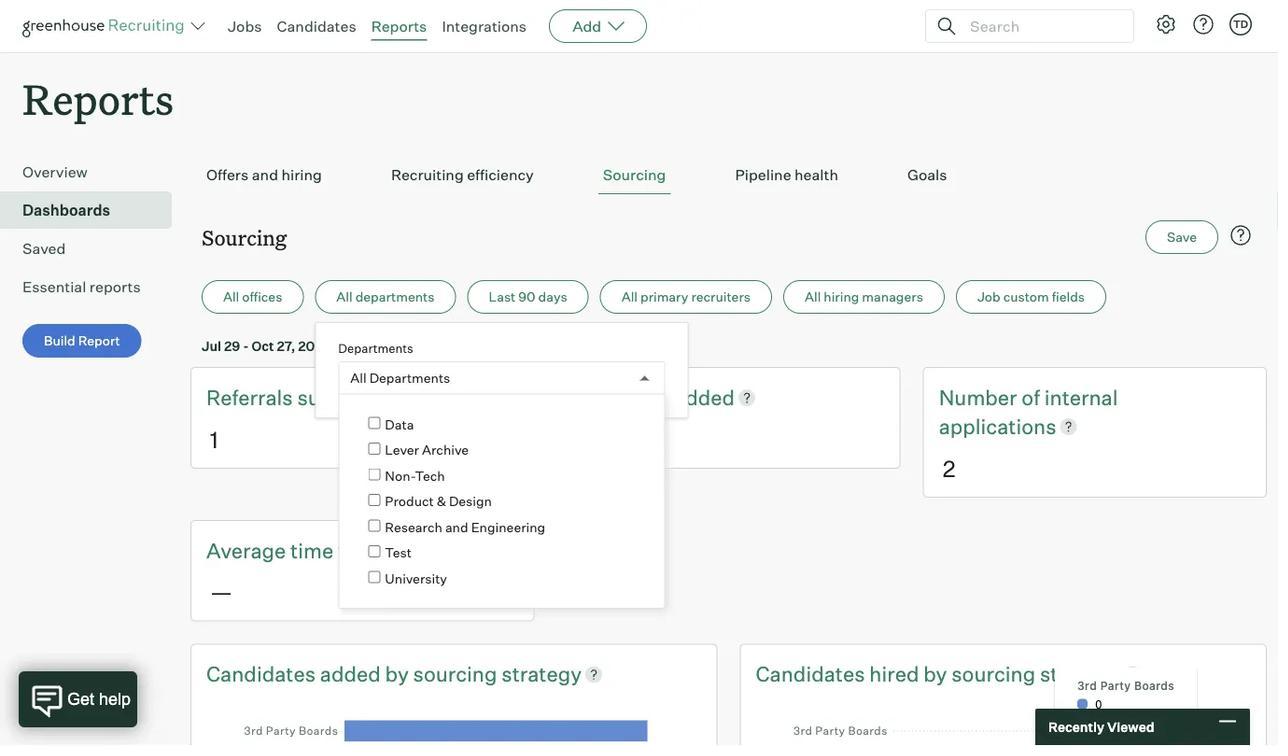 Task type: vqa. For each thing, say whether or not it's contained in the screenshot.
Previous
no



Task type: locate. For each thing, give the bounding box(es) containing it.
1 horizontal spatial by link
[[924, 660, 952, 689]]

integrations link
[[442, 17, 527, 35]]

1 strategy from the left
[[502, 661, 582, 687]]

0 vertical spatial sourcing
[[603, 166, 666, 184]]

0 horizontal spatial to
[[338, 537, 358, 563]]

jul left 29
[[202, 338, 221, 354]]

Test checkbox
[[368, 545, 380, 558]]

1 vertical spatial reports
[[22, 71, 174, 126]]

candidates left hired
[[756, 661, 865, 687]]

0 vertical spatial and
[[252, 166, 278, 184]]

added link
[[675, 383, 735, 412], [320, 660, 385, 689]]

all down compared
[[351, 370, 367, 386]]

last 90 days
[[489, 289, 568, 305]]

and down design
[[445, 519, 469, 535]]

2023 right '28,'
[[515, 338, 547, 354]]

departments up all departments
[[338, 341, 414, 356]]

1 strategy link from the left
[[502, 660, 582, 689]]

0 horizontal spatial jul
[[202, 338, 221, 354]]

2 by from the left
[[924, 661, 948, 687]]

1 xychart image from the left
[[233, 706, 676, 746]]

td
[[1234, 18, 1249, 30]]

all primary recruiters
[[622, 289, 751, 305]]

0 horizontal spatial strategy
[[502, 661, 582, 687]]

archive
[[422, 442, 469, 458]]

non-tech
[[385, 467, 445, 484]]

all left offices on the left
[[223, 289, 239, 305]]

essential
[[22, 278, 86, 296]]

last 90 days button
[[467, 280, 589, 314]]

of
[[1022, 385, 1041, 410]]

all left the departments
[[337, 289, 353, 305]]

and for offers
[[252, 166, 278, 184]]

0 horizontal spatial by link
[[385, 660, 413, 689]]

reports down "greenhouse recruiting" image
[[22, 71, 174, 126]]

1 vertical spatial and
[[445, 519, 469, 535]]

candidates for candidates hired by sourcing
[[756, 661, 865, 687]]

all departments
[[337, 289, 435, 305]]

candidates for candidates added by sourcing
[[206, 661, 316, 687]]

jobs
[[228, 17, 262, 35]]

source link
[[362, 536, 427, 565]]

hiring right offers
[[282, 166, 322, 184]]

1 horizontal spatial added
[[675, 385, 735, 410]]

Research and Engineering checkbox
[[368, 520, 380, 532]]

and right offers
[[252, 166, 278, 184]]

saved
[[22, 239, 66, 258]]

1 horizontal spatial strategy link
[[1040, 660, 1121, 689]]

1 horizontal spatial sourcing link
[[952, 660, 1040, 689]]

average time to source
[[206, 537, 427, 563]]

0 horizontal spatial sourcing
[[202, 223, 287, 251]]

offers and hiring button
[[202, 156, 327, 194]]

hiring
[[282, 166, 322, 184], [824, 289, 860, 305]]

added
[[675, 385, 735, 410], [320, 661, 381, 687]]

candidates down "—"
[[206, 661, 316, 687]]

all
[[223, 289, 239, 305], [337, 289, 353, 305], [622, 289, 638, 305], [805, 289, 821, 305], [351, 370, 367, 386]]

- right 29
[[243, 338, 249, 354]]

all left primary
[[622, 289, 638, 305]]

1 - from the left
[[243, 338, 249, 354]]

candidates link
[[277, 17, 356, 35], [206, 660, 320, 689], [756, 660, 870, 689]]

90
[[519, 289, 536, 305]]

1 horizontal spatial reports
[[371, 17, 427, 35]]

30
[[440, 338, 458, 354]]

candidates link for candidates hired by sourcing
[[756, 660, 870, 689]]

0 vertical spatial added
[[675, 385, 735, 410]]

sourcing link for candidates hired by sourcing
[[952, 660, 1040, 689]]

strategy
[[502, 661, 582, 687], [1040, 661, 1121, 687]]

2 by link from the left
[[924, 660, 952, 689]]

university
[[385, 570, 447, 587]]

1 horizontal spatial added link
[[675, 383, 735, 412]]

by
[[385, 661, 409, 687], [924, 661, 948, 687]]

Product & Design checkbox
[[368, 494, 380, 506]]

0 horizontal spatial strategy link
[[502, 660, 582, 689]]

0 horizontal spatial sourcing
[[413, 661, 497, 687]]

1 horizontal spatial strategy
[[1040, 661, 1121, 687]]

faq image
[[1230, 224, 1253, 247]]

all departments button
[[315, 280, 456, 314]]

efficiency
[[467, 166, 534, 184]]

and
[[252, 166, 278, 184], [445, 519, 469, 535]]

hiring inside the offers and hiring button
[[282, 166, 322, 184]]

1
[[210, 425, 218, 453]]

1 horizontal spatial by
[[924, 661, 948, 687]]

2
[[943, 454, 956, 482]]

0 vertical spatial departments
[[338, 341, 414, 356]]

to left "apr" at the top
[[399, 338, 411, 354]]

strategy link
[[502, 660, 582, 689], [1040, 660, 1121, 689]]

Data checkbox
[[368, 417, 380, 429]]

submitted link
[[297, 383, 396, 412]]

offers
[[206, 166, 249, 184]]

1 horizontal spatial -
[[460, 338, 466, 354]]

research
[[385, 519, 443, 535]]

all for all departments
[[337, 289, 353, 305]]

2 strategy link from the left
[[1040, 660, 1121, 689]]

0 horizontal spatial by
[[385, 661, 409, 687]]

recently
[[1049, 719, 1105, 736]]

1 horizontal spatial and
[[445, 519, 469, 535]]

1 horizontal spatial sourcing
[[952, 661, 1036, 687]]

all inside the all departments button
[[337, 289, 353, 305]]

1 by from the left
[[385, 661, 409, 687]]

time link
[[291, 536, 338, 565]]

all left the managers
[[805, 289, 821, 305]]

hiring inside all hiring managers button
[[824, 289, 860, 305]]

1 sourcing from the left
[[413, 661, 497, 687]]

tab list
[[202, 156, 1256, 194]]

1 sourcing link from the left
[[413, 660, 502, 689]]

-
[[243, 338, 249, 354], [460, 338, 466, 354]]

1 vertical spatial added
[[320, 661, 381, 687]]

apr
[[414, 338, 438, 354]]

oct
[[252, 338, 274, 354]]

configure image
[[1155, 13, 1178, 35]]

dashboards
[[22, 201, 110, 220]]

2 strategy from the left
[[1040, 661, 1121, 687]]

integrations
[[442, 17, 527, 35]]

29
[[224, 338, 240, 354]]

1 by link from the left
[[385, 660, 413, 689]]

test
[[385, 545, 412, 561]]

departments
[[338, 341, 414, 356], [370, 370, 450, 386]]

data
[[385, 416, 414, 432]]

all inside all primary recruiters button
[[622, 289, 638, 305]]

all for all departments
[[351, 370, 367, 386]]

2 sourcing from the left
[[952, 661, 1036, 687]]

and inside the offers and hiring button
[[252, 166, 278, 184]]

sourcing link
[[413, 660, 502, 689], [952, 660, 1040, 689]]

Non-Tech checkbox
[[368, 468, 380, 481]]

strategy for candidates hired by sourcing
[[1040, 661, 1121, 687]]

pipeline
[[735, 166, 792, 184]]

to left test checkbox
[[338, 537, 358, 563]]

all hiring managers
[[805, 289, 924, 305]]

Lever Archive checkbox
[[368, 443, 380, 455]]

1 horizontal spatial sourcing
[[603, 166, 666, 184]]

hired
[[870, 661, 920, 687]]

referrals
[[206, 385, 297, 410]]

sourcing inside button
[[603, 166, 666, 184]]

reports link
[[371, 17, 427, 35]]

University checkbox
[[368, 571, 380, 583]]

all inside all hiring managers button
[[805, 289, 821, 305]]

Search text field
[[966, 13, 1117, 40]]

all departments
[[351, 370, 450, 386]]

1 horizontal spatial hiring
[[824, 289, 860, 305]]

0 horizontal spatial xychart image
[[233, 706, 676, 746]]

0 vertical spatial hiring
[[282, 166, 322, 184]]

all for all offices
[[223, 289, 239, 305]]

0 horizontal spatial 2023
[[298, 338, 331, 354]]

xychart image for candidates added by sourcing
[[233, 706, 676, 746]]

candidates right "jobs" link
[[277, 17, 356, 35]]

td button
[[1226, 9, 1256, 39]]

2 sourcing link from the left
[[952, 660, 1040, 689]]

1 horizontal spatial to
[[399, 338, 411, 354]]

0 horizontal spatial added link
[[320, 660, 385, 689]]

0 horizontal spatial added
[[320, 661, 381, 687]]

0 horizontal spatial -
[[243, 338, 249, 354]]

build report
[[44, 333, 120, 349]]

internal link
[[1045, 383, 1123, 412]]

pipeline health button
[[731, 156, 843, 194]]

days
[[539, 289, 568, 305]]

1 horizontal spatial xychart image
[[782, 706, 1225, 746]]

0 horizontal spatial and
[[252, 166, 278, 184]]

1 vertical spatial to
[[338, 537, 358, 563]]

2 xychart image from the left
[[782, 706, 1225, 746]]

by link for hired
[[924, 660, 952, 689]]

xychart image
[[233, 706, 676, 746], [782, 706, 1225, 746]]

jul left '28,'
[[469, 338, 489, 354]]

hiring left the managers
[[824, 289, 860, 305]]

primary
[[641, 289, 689, 305]]

party
[[1101, 679, 1131, 692]]

reports left integrations link
[[371, 17, 427, 35]]

- right 30
[[460, 338, 466, 354]]

1 horizontal spatial 2023
[[515, 338, 547, 354]]

1 vertical spatial hiring
[[824, 289, 860, 305]]

departments down "apr" at the top
[[370, 370, 450, 386]]

1 jul from the left
[[202, 338, 221, 354]]

to
[[399, 338, 411, 354], [338, 537, 358, 563]]

all offices button
[[202, 280, 304, 314]]

hired link
[[870, 660, 924, 689]]

1 horizontal spatial jul
[[469, 338, 489, 354]]

candidates for candidates
[[277, 17, 356, 35]]

xychart image for candidates hired by sourcing
[[782, 706, 1225, 746]]

all inside the all offices "button"
[[223, 289, 239, 305]]

all primary recruiters button
[[600, 280, 772, 314]]

0 horizontal spatial sourcing link
[[413, 660, 502, 689]]

by for added
[[385, 661, 409, 687]]

add button
[[549, 9, 647, 43]]

essential reports
[[22, 278, 141, 296]]

by link
[[385, 660, 413, 689], [924, 660, 952, 689]]

0 horizontal spatial hiring
[[282, 166, 322, 184]]

2023 right the 27,
[[298, 338, 331, 354]]

0 vertical spatial added link
[[675, 383, 735, 412]]



Task type: describe. For each thing, give the bounding box(es) containing it.
viewed
[[1108, 719, 1155, 736]]

health
[[795, 166, 839, 184]]

design
[[449, 493, 492, 509]]

lever archive
[[385, 442, 469, 458]]

time
[[291, 537, 334, 563]]

1 vertical spatial sourcing
[[202, 223, 287, 251]]

&
[[437, 493, 446, 509]]

number link
[[939, 383, 1022, 412]]

job custom fields
[[978, 289, 1085, 305]]

candidates hired by sourcing
[[756, 661, 1040, 687]]

recently viewed
[[1049, 719, 1155, 736]]

lever
[[385, 442, 419, 458]]

average
[[206, 537, 286, 563]]

all offices
[[223, 289, 282, 305]]

referrals link
[[206, 383, 297, 412]]

build
[[44, 333, 75, 349]]

strategy for candidates added by sourcing
[[502, 661, 582, 687]]

reports
[[89, 278, 141, 296]]

all hiring managers button
[[784, 280, 945, 314]]

2 - from the left
[[460, 338, 466, 354]]

1 vertical spatial added link
[[320, 660, 385, 689]]

submitted
[[297, 385, 396, 410]]

source
[[362, 537, 427, 563]]

—
[[210, 578, 233, 606]]

prospects link
[[573, 383, 675, 412]]

job
[[978, 289, 1001, 305]]

recruiters
[[692, 289, 751, 305]]

0
[[1096, 698, 1103, 711]]

recruiting efficiency button
[[387, 156, 539, 194]]

all for all primary recruiters
[[622, 289, 638, 305]]

non-
[[385, 467, 415, 484]]

last
[[489, 289, 516, 305]]

by for hired
[[924, 661, 948, 687]]

save button
[[1146, 221, 1219, 254]]

pipeline health
[[735, 166, 839, 184]]

sourcing link for candidates added by sourcing
[[413, 660, 502, 689]]

3rd
[[1078, 679, 1098, 692]]

jul 29 - oct 27, 2023 compared to apr 30 - jul 28, 2023
[[202, 338, 547, 354]]

internal
[[1045, 385, 1119, 410]]

tech
[[415, 467, 445, 484]]

0 vertical spatial to
[[399, 338, 411, 354]]

1 2023 from the left
[[298, 338, 331, 354]]

by link for added
[[385, 660, 413, 689]]

fields
[[1052, 289, 1085, 305]]

managers
[[862, 289, 924, 305]]

departments
[[356, 289, 435, 305]]

1 vertical spatial departments
[[370, 370, 450, 386]]

applications link
[[939, 412, 1057, 441]]

td button
[[1230, 13, 1253, 35]]

to link
[[338, 536, 362, 565]]

jobs link
[[228, 17, 262, 35]]

all for all hiring managers
[[805, 289, 821, 305]]

0 horizontal spatial reports
[[22, 71, 174, 126]]

offices
[[242, 289, 282, 305]]

product & design
[[385, 493, 492, 509]]

sourcing for candidates added by sourcing
[[413, 661, 497, 687]]

offers and hiring
[[206, 166, 322, 184]]

essential reports link
[[22, 276, 164, 298]]

report
[[78, 333, 120, 349]]

strategy link for candidates added by sourcing
[[502, 660, 582, 689]]

product
[[385, 493, 434, 509]]

overview
[[22, 163, 88, 181]]

of link
[[1022, 383, 1045, 412]]

goals
[[908, 166, 948, 184]]

2 2023 from the left
[[515, 338, 547, 354]]

greenhouse recruiting image
[[22, 15, 191, 37]]

28,
[[491, 338, 512, 354]]

engineering
[[471, 519, 546, 535]]

27,
[[277, 338, 295, 354]]

build report button
[[22, 324, 142, 358]]

strategy link for candidates hired by sourcing
[[1040, 660, 1121, 689]]

save
[[1168, 229, 1197, 245]]

job custom fields button
[[956, 280, 1107, 314]]

number of internal
[[939, 385, 1123, 410]]

tab list containing offers and hiring
[[202, 156, 1256, 194]]

candidates link for candidates added by sourcing
[[206, 660, 320, 689]]

goals button
[[903, 156, 952, 194]]

recruiting
[[391, 166, 464, 184]]

3rd party boards
[[1078, 679, 1175, 692]]

2 jul from the left
[[469, 338, 489, 354]]

custom
[[1004, 289, 1050, 305]]

sourcing for candidates hired by sourcing
[[952, 661, 1036, 687]]

average link
[[206, 536, 291, 565]]

and for research
[[445, 519, 469, 535]]

compared
[[334, 338, 396, 354]]

research and engineering
[[385, 519, 546, 535]]

0 vertical spatial reports
[[371, 17, 427, 35]]

sourcing button
[[599, 156, 671, 194]]



